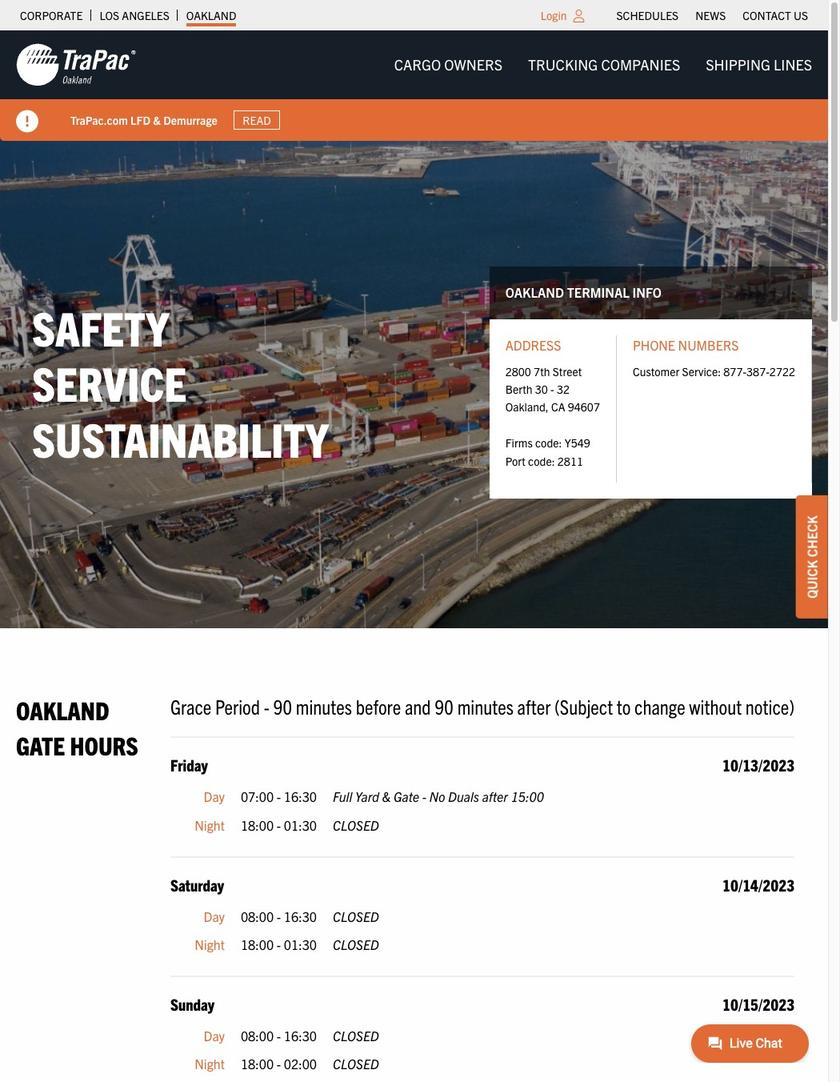Task type: locate. For each thing, give the bounding box(es) containing it.
safety
[[32, 298, 169, 356]]

minutes right and
[[458, 694, 514, 719]]

& for gate
[[382, 789, 391, 805]]

2 16:30 from the top
[[284, 908, 317, 924]]

menu bar up "shipping"
[[609, 4, 817, 26]]

1 08:00 - 16:30 from the top
[[241, 908, 317, 924]]

1 01:30 from the top
[[284, 817, 317, 833]]

2 vertical spatial 18:00
[[241, 1056, 274, 1072]]

1 vertical spatial night
[[195, 937, 225, 953]]

1 vertical spatial day
[[204, 908, 225, 924]]

solid image
[[16, 110, 38, 133]]

minutes
[[296, 694, 352, 719], [458, 694, 514, 719]]

1 vertical spatial 08:00
[[241, 1028, 274, 1044]]

oakland for oakland gate hours
[[16, 694, 109, 726]]

trapac.com lfd & demurrage
[[70, 113, 218, 127]]

news
[[696, 8, 726, 22]]

menu bar down light image
[[382, 49, 825, 81]]

0 vertical spatial oakland
[[186, 8, 237, 22]]

1 18:00 from the top
[[241, 817, 274, 833]]

trucking companies
[[528, 55, 681, 74]]

lfd
[[131, 113, 151, 127]]

oakland image
[[16, 42, 136, 87]]

90 right and
[[435, 694, 454, 719]]

0 vertical spatial after
[[518, 694, 551, 719]]

0 horizontal spatial 90
[[273, 694, 292, 719]]

90
[[273, 694, 292, 719], [435, 694, 454, 719]]

notice)
[[746, 694, 795, 719]]

after right "duals"
[[483, 789, 508, 805]]

1 vertical spatial &
[[382, 789, 391, 805]]

lines
[[774, 55, 813, 74]]

5 closed from the top
[[333, 1056, 379, 1072]]

1 vertical spatial 01:30
[[284, 937, 317, 953]]

18:00 for saturday
[[241, 937, 274, 953]]

without
[[690, 694, 742, 719]]

3 16:30 from the top
[[284, 1028, 317, 1044]]

saturday
[[170, 875, 224, 895]]

night down saturday
[[195, 937, 225, 953]]

1 vertical spatial 18:00 - 01:30
[[241, 937, 317, 953]]

day for friday
[[204, 789, 225, 805]]

-
[[551, 382, 555, 396], [264, 694, 270, 719], [277, 789, 281, 805], [422, 789, 427, 805], [277, 817, 281, 833], [277, 908, 281, 924], [277, 937, 281, 953], [277, 1028, 281, 1044], [277, 1056, 281, 1072]]

2 08:00 - 16:30 from the top
[[241, 1028, 317, 1044]]

los
[[100, 8, 119, 22]]

menu bar containing cargo owners
[[382, 49, 825, 81]]

oakland
[[186, 8, 237, 22], [506, 285, 565, 301], [16, 694, 109, 726]]

0 vertical spatial 16:30
[[284, 789, 317, 805]]

night down sunday at the left bottom
[[195, 1056, 225, 1072]]

0 vertical spatial 01:30
[[284, 817, 317, 833]]

2 18:00 - 01:30 from the top
[[241, 937, 317, 953]]

gate left "no"
[[394, 789, 420, 805]]

1 vertical spatial 08:00 - 16:30
[[241, 1028, 317, 1044]]

closed for sunday
[[333, 1056, 379, 1072]]

to
[[617, 694, 631, 719]]

16:30
[[284, 789, 317, 805], [284, 908, 317, 924], [284, 1028, 317, 1044]]

login link
[[541, 8, 567, 22]]

08:00 - 16:30 for sunday
[[241, 1028, 317, 1044]]

corporate
[[20, 8, 83, 22]]

contact
[[743, 8, 792, 22]]

1 vertical spatial oakland
[[506, 285, 565, 301]]

18:00 - 02:00
[[241, 1056, 317, 1072]]

1 horizontal spatial minutes
[[458, 694, 514, 719]]

& right 'yard'
[[382, 789, 391, 805]]

3 closed from the top
[[333, 937, 379, 953]]

2 vertical spatial night
[[195, 1056, 225, 1072]]

minutes left before
[[296, 694, 352, 719]]

& right lfd on the top left of the page
[[153, 113, 161, 127]]

2 minutes from the left
[[458, 694, 514, 719]]

0 horizontal spatial minutes
[[296, 694, 352, 719]]

oakland terminal info
[[506, 285, 662, 301]]

oakland right angeles
[[186, 8, 237, 22]]

y549
[[565, 436, 591, 450]]

1 vertical spatial code:
[[528, 454, 555, 468]]

2 day from the top
[[204, 908, 225, 924]]

banner
[[0, 30, 841, 141]]

gate
[[16, 729, 65, 760], [394, 789, 420, 805]]

safety service sustainability
[[32, 298, 329, 468]]

1 horizontal spatial &
[[382, 789, 391, 805]]

2811
[[558, 454, 584, 468]]

day down sunday at the left bottom
[[204, 1028, 225, 1044]]

gate left hours
[[16, 729, 65, 760]]

oakland inside oakland gate hours
[[16, 694, 109, 726]]

after
[[518, 694, 551, 719], [483, 789, 508, 805]]

&
[[153, 113, 161, 127], [382, 789, 391, 805]]

angeles
[[122, 8, 170, 22]]

oakland up hours
[[16, 694, 109, 726]]

closed
[[333, 817, 379, 833], [333, 908, 379, 924], [333, 937, 379, 953], [333, 1028, 379, 1044], [333, 1056, 379, 1072]]

night
[[195, 817, 225, 833], [195, 937, 225, 953], [195, 1056, 225, 1072]]

los angeles link
[[100, 4, 170, 26]]

1 16:30 from the top
[[284, 789, 317, 805]]

2 vertical spatial day
[[204, 1028, 225, 1044]]

1 vertical spatial 16:30
[[284, 908, 317, 924]]

read
[[243, 113, 271, 127]]

0 vertical spatial 18:00
[[241, 817, 274, 833]]

quick check
[[805, 516, 821, 599]]

1 18:00 - 01:30 from the top
[[241, 817, 317, 833]]

day down saturday
[[204, 908, 225, 924]]

7th
[[534, 364, 550, 378]]

grace
[[170, 694, 212, 719]]

0 horizontal spatial &
[[153, 113, 161, 127]]

2 01:30 from the top
[[284, 937, 317, 953]]

10/13/2023
[[723, 755, 795, 775]]

code: up 2811
[[536, 436, 562, 450]]

2 18:00 from the top
[[241, 937, 274, 953]]

oakland up address
[[506, 285, 565, 301]]

companies
[[602, 55, 681, 74]]

1 night from the top
[[195, 817, 225, 833]]

0 vertical spatial day
[[204, 789, 225, 805]]

0 horizontal spatial gate
[[16, 729, 65, 760]]

day down "friday"
[[204, 789, 225, 805]]

numbers
[[679, 337, 739, 353]]

2 night from the top
[[195, 937, 225, 953]]

1 closed from the top
[[333, 817, 379, 833]]

oakland,
[[506, 400, 549, 414]]

code: right port
[[528, 454, 555, 468]]

1 horizontal spatial 90
[[435, 694, 454, 719]]

2 horizontal spatial oakland
[[506, 285, 565, 301]]

firms
[[506, 436, 533, 450]]

2 vertical spatial oakland
[[16, 694, 109, 726]]

before
[[356, 694, 401, 719]]

2 08:00 from the top
[[241, 1028, 274, 1044]]

1 vertical spatial menu bar
[[382, 49, 825, 81]]

trucking
[[528, 55, 598, 74]]

ca
[[552, 400, 566, 414]]

after left (subject
[[518, 694, 551, 719]]

01:30 for saturday
[[284, 937, 317, 953]]

hours
[[70, 729, 138, 760]]

service:
[[683, 364, 721, 378]]

1 08:00 from the top
[[241, 908, 274, 924]]

1 vertical spatial 18:00
[[241, 937, 274, 953]]

16:30 for sunday
[[284, 1028, 317, 1044]]

0 horizontal spatial after
[[483, 789, 508, 805]]

1 horizontal spatial oakland
[[186, 8, 237, 22]]

0 vertical spatial 08:00
[[241, 908, 274, 924]]

18:00
[[241, 817, 274, 833], [241, 937, 274, 953], [241, 1056, 274, 1072]]

1 90 from the left
[[273, 694, 292, 719]]

code:
[[536, 436, 562, 450], [528, 454, 555, 468]]

0 vertical spatial night
[[195, 817, 225, 833]]

08:00 - 16:30
[[241, 908, 317, 924], [241, 1028, 317, 1044]]

08:00
[[241, 908, 274, 924], [241, 1028, 274, 1044]]

07:00
[[241, 789, 274, 805]]

18:00 for friday
[[241, 817, 274, 833]]

night for friday
[[195, 817, 225, 833]]

1 horizontal spatial gate
[[394, 789, 420, 805]]

phone numbers
[[633, 337, 739, 353]]

1 day from the top
[[204, 789, 225, 805]]

us
[[794, 8, 809, 22]]

1 vertical spatial gate
[[394, 789, 420, 805]]

10/14/2023
[[723, 875, 795, 895]]

contact us link
[[743, 4, 809, 26]]

90 right period
[[273, 694, 292, 719]]

0 vertical spatial 18:00 - 01:30
[[241, 817, 317, 833]]

los angeles
[[100, 8, 170, 22]]

3 night from the top
[[195, 1056, 225, 1072]]

0 vertical spatial menu bar
[[609, 4, 817, 26]]

contact us
[[743, 8, 809, 22]]

night up saturday
[[195, 817, 225, 833]]

closed for friday
[[333, 817, 379, 833]]

2 vertical spatial 16:30
[[284, 1028, 317, 1044]]

18:00 - 01:30
[[241, 817, 317, 833], [241, 937, 317, 953]]

grace period - 90 minutes before and 90 minutes after (subject to change without notice)
[[170, 694, 795, 719]]

night for saturday
[[195, 937, 225, 953]]

menu bar
[[609, 4, 817, 26], [382, 49, 825, 81]]

2 90 from the left
[[435, 694, 454, 719]]

0 vertical spatial gate
[[16, 729, 65, 760]]

0 horizontal spatial oakland
[[16, 694, 109, 726]]

3 18:00 from the top
[[241, 1056, 274, 1072]]

30
[[535, 382, 548, 396]]

2800
[[506, 364, 532, 378]]

0 vertical spatial &
[[153, 113, 161, 127]]

night for sunday
[[195, 1056, 225, 1072]]

- inside 2800 7th street berth 30 - 32 oakland, ca 94607
[[551, 382, 555, 396]]

0 vertical spatial 08:00 - 16:30
[[241, 908, 317, 924]]

3 day from the top
[[204, 1028, 225, 1044]]



Task type: describe. For each thing, give the bounding box(es) containing it.
customer service: 877-387-2722
[[633, 364, 796, 378]]

94607
[[568, 400, 600, 414]]

387-
[[747, 364, 770, 378]]

trucking companies link
[[516, 49, 694, 81]]

32
[[557, 382, 570, 396]]

oakland for oakland terminal info
[[506, 285, 565, 301]]

877-
[[724, 364, 747, 378]]

2 closed from the top
[[333, 908, 379, 924]]

and
[[405, 694, 431, 719]]

15:00
[[511, 789, 544, 805]]

08:00 - 16:30 for saturday
[[241, 908, 317, 924]]

day for sunday
[[204, 1028, 225, 1044]]

1 horizontal spatial after
[[518, 694, 551, 719]]

friday
[[170, 755, 208, 775]]

gate inside oakland gate hours
[[16, 729, 65, 760]]

sustainability
[[32, 409, 329, 468]]

16:30 for saturday
[[284, 908, 317, 924]]

berth
[[506, 382, 533, 396]]

corporate link
[[20, 4, 83, 26]]

08:00 for sunday
[[241, 1028, 274, 1044]]

oakland for oakland
[[186, 8, 237, 22]]

schedules
[[617, 8, 679, 22]]

& for demurrage
[[153, 113, 161, 127]]

0 vertical spatial code:
[[536, 436, 562, 450]]

firms code:  y549 port code:  2811
[[506, 436, 591, 468]]

banner containing cargo owners
[[0, 30, 841, 141]]

16:30 for friday
[[284, 789, 317, 805]]

period
[[215, 694, 260, 719]]

shipping lines
[[706, 55, 813, 74]]

check
[[805, 516, 821, 557]]

no
[[430, 789, 445, 805]]

oakland gate hours
[[16, 694, 138, 760]]

02:00
[[284, 1056, 317, 1072]]

customer
[[633, 364, 680, 378]]

news link
[[696, 4, 726, 26]]

18:00 - 01:30 for saturday
[[241, 937, 317, 953]]

(subject
[[555, 694, 613, 719]]

08:00 for saturday
[[241, 908, 274, 924]]

day for saturday
[[204, 908, 225, 924]]

address
[[506, 337, 562, 353]]

info
[[633, 285, 662, 301]]

shipping
[[706, 55, 771, 74]]

18:00 for sunday
[[241, 1056, 274, 1072]]

owners
[[445, 55, 503, 74]]

cargo owners
[[394, 55, 503, 74]]

schedules link
[[617, 4, 679, 26]]

menu bar containing schedules
[[609, 4, 817, 26]]

light image
[[574, 10, 585, 22]]

change
[[635, 694, 686, 719]]

01:30 for friday
[[284, 817, 317, 833]]

4 closed from the top
[[333, 1028, 379, 1044]]

demurrage
[[163, 113, 218, 127]]

1 minutes from the left
[[296, 694, 352, 719]]

sunday
[[170, 994, 215, 1014]]

cargo
[[394, 55, 441, 74]]

yard
[[355, 789, 380, 805]]

service
[[32, 353, 187, 412]]

full yard & gate - no duals after 15:00
[[333, 789, 544, 805]]

port
[[506, 454, 526, 468]]

street
[[553, 364, 582, 378]]

closed for saturday
[[333, 937, 379, 953]]

quick
[[805, 560, 821, 599]]

07:00 - 16:30
[[241, 789, 317, 805]]

18:00 - 01:30 for friday
[[241, 817, 317, 833]]

2800 7th street berth 30 - 32 oakland, ca 94607
[[506, 364, 600, 414]]

10/15/2023
[[723, 994, 795, 1014]]

cargo owners link
[[382, 49, 516, 81]]

full
[[333, 789, 352, 805]]

trapac.com
[[70, 113, 128, 127]]

1 vertical spatial after
[[483, 789, 508, 805]]

oakland link
[[186, 4, 237, 26]]

read link
[[234, 110, 280, 130]]

2722
[[770, 364, 796, 378]]

shipping lines link
[[694, 49, 825, 81]]

login
[[541, 8, 567, 22]]

duals
[[448, 789, 480, 805]]

terminal
[[567, 285, 630, 301]]

quick check link
[[797, 496, 829, 619]]

phone
[[633, 337, 676, 353]]



Task type: vqa. For each thing, say whether or not it's contained in the screenshot.
387-
yes



